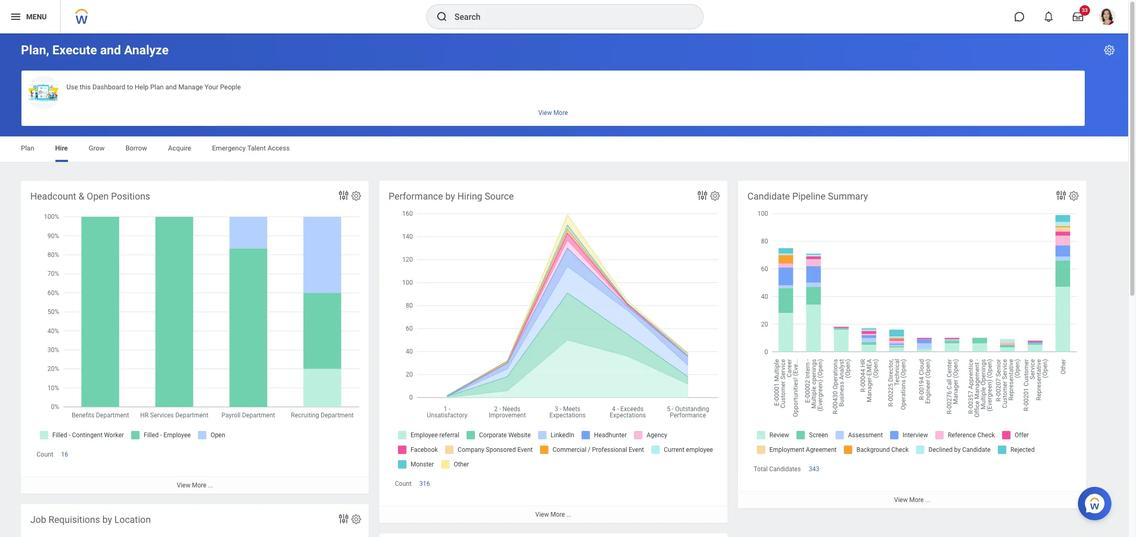 Task type: describe. For each thing, give the bounding box(es) containing it.
job requisitions by location
[[30, 515, 151, 526]]

configure and view chart data image
[[337, 189, 350, 202]]

configure performance by hiring source image
[[709, 190, 721, 202]]

configure job requisitions by location image
[[351, 514, 362, 526]]

menu banner
[[0, 0, 1128, 33]]

candidate pipeline summary element
[[738, 181, 1087, 509]]

acquire
[[168, 144, 191, 152]]

view more ... link for performance by hiring source
[[379, 507, 728, 524]]

inbox large image
[[1073, 12, 1083, 22]]

search image
[[436, 10, 448, 23]]

open
[[87, 191, 109, 202]]

hiring
[[457, 191, 482, 202]]

manage
[[178, 83, 203, 91]]

count for headcount
[[37, 452, 53, 459]]

33 button
[[1067, 5, 1090, 28]]

16
[[61, 452, 68, 459]]

plan inside tab list
[[21, 144, 34, 152]]

33
[[1082, 7, 1088, 13]]

view more ... link for headcount & open positions
[[21, 477, 369, 495]]

total candidates
[[754, 466, 801, 473]]

menu
[[26, 12, 47, 21]]

configure candidate pipeline summary image
[[1068, 190, 1080, 202]]

view for headcount & open positions
[[177, 482, 190, 490]]

help
[[135, 83, 149, 91]]

positions
[[111, 191, 150, 202]]

performance
[[389, 191, 443, 202]]

more for candidate pipeline summary
[[909, 497, 924, 504]]

performance by hiring source element
[[379, 181, 728, 524]]

total
[[754, 466, 768, 473]]

configure and view chart data image for job requisitions by location
[[337, 513, 350, 526]]

... for candidate pipeline summary
[[925, 497, 930, 504]]

job
[[30, 515, 46, 526]]

candidate
[[748, 191, 790, 202]]

plan,
[[21, 43, 49, 58]]

plan, execute and analyze
[[21, 43, 169, 58]]

pipeline
[[792, 191, 826, 202]]

candidates
[[769, 466, 801, 473]]

and inside button
[[165, 83, 177, 91]]

plan, execute and analyze main content
[[0, 33, 1128, 538]]

view more ... for candidate pipeline summary
[[894, 497, 930, 504]]

access
[[268, 144, 290, 152]]

view for performance by hiring source
[[535, 512, 549, 519]]

configure this page image
[[1103, 44, 1116, 56]]

1 vertical spatial by
[[102, 515, 112, 526]]



Task type: vqa. For each thing, say whether or not it's contained in the screenshot.
the leftmost list
no



Task type: locate. For each thing, give the bounding box(es) containing it.
1 vertical spatial count
[[395, 481, 412, 488]]

configure and view chart data image left configure performance by hiring source image
[[696, 189, 709, 202]]

1 vertical spatial ...
[[925, 497, 930, 504]]

use
[[66, 83, 78, 91]]

... for performance by hiring source
[[567, 512, 572, 519]]

... for headcount & open positions
[[208, 482, 213, 490]]

0 horizontal spatial view more ...
[[177, 482, 213, 490]]

316
[[419, 481, 430, 488]]

execute
[[52, 43, 97, 58]]

2 horizontal spatial view more ... link
[[738, 492, 1087, 509]]

view inside 'candidate pipeline summary' "element"
[[894, 497, 908, 504]]

headcount & open positions
[[30, 191, 150, 202]]

emergency
[[212, 144, 246, 152]]

1 horizontal spatial view more ... link
[[379, 507, 728, 524]]

0 vertical spatial count
[[37, 452, 53, 459]]

...
[[208, 482, 213, 490], [925, 497, 930, 504], [567, 512, 572, 519]]

0 horizontal spatial view more ... link
[[21, 477, 369, 495]]

headcount
[[30, 191, 76, 202]]

0 vertical spatial by
[[445, 191, 455, 202]]

0 horizontal spatial configure and view chart data image
[[337, 513, 350, 526]]

0 horizontal spatial by
[[102, 515, 112, 526]]

headcount & open positions element
[[21, 181, 369, 495]]

1 vertical spatial view
[[894, 497, 908, 504]]

count
[[37, 452, 53, 459], [395, 481, 412, 488]]

1 horizontal spatial view more ...
[[535, 512, 572, 519]]

by left location
[[102, 515, 112, 526]]

and left analyze
[[100, 43, 121, 58]]

grow
[[89, 144, 105, 152]]

configure and view chart data image inside 'candidate pipeline summary' "element"
[[1055, 189, 1068, 202]]

1 horizontal spatial and
[[165, 83, 177, 91]]

configure headcount & open positions image
[[351, 190, 362, 202]]

count left "316"
[[395, 481, 412, 488]]

tab list containing plan
[[10, 137, 1118, 162]]

and
[[100, 43, 121, 58], [165, 83, 177, 91]]

configure and view chart data image
[[696, 189, 709, 202], [1055, 189, 1068, 202], [337, 513, 350, 526]]

and left manage
[[165, 83, 177, 91]]

view for candidate pipeline summary
[[894, 497, 908, 504]]

recruiting source effectiveness element
[[379, 534, 728, 538]]

2 vertical spatial ...
[[567, 512, 572, 519]]

summary
[[828, 191, 868, 202]]

1 horizontal spatial by
[[445, 191, 455, 202]]

view inside performance by hiring source element
[[535, 512, 549, 519]]

2 vertical spatial view
[[535, 512, 549, 519]]

view more ... inside performance by hiring source element
[[535, 512, 572, 519]]

0 vertical spatial ...
[[208, 482, 213, 490]]

talent
[[247, 144, 266, 152]]

2 vertical spatial more
[[551, 512, 565, 519]]

1 horizontal spatial plan
[[150, 83, 164, 91]]

configure and view chart data image for performance by hiring source
[[696, 189, 709, 202]]

1 vertical spatial and
[[165, 83, 177, 91]]

analyze
[[124, 43, 169, 58]]

configure and view chart data image for candidate pipeline summary
[[1055, 189, 1068, 202]]

0 horizontal spatial more
[[192, 482, 206, 490]]

more inside headcount & open positions element
[[192, 482, 206, 490]]

to
[[127, 83, 133, 91]]

view more ... inside headcount & open positions element
[[177, 482, 213, 490]]

view inside headcount & open positions element
[[177, 482, 190, 490]]

1 horizontal spatial count
[[395, 481, 412, 488]]

2 horizontal spatial configure and view chart data image
[[1055, 189, 1068, 202]]

configure and view chart data image left configure candidate pipeline summary icon
[[1055, 189, 1068, 202]]

hire
[[55, 144, 68, 152]]

0 horizontal spatial view
[[177, 482, 190, 490]]

count inside performance by hiring source element
[[395, 481, 412, 488]]

people
[[220, 83, 241, 91]]

justify image
[[9, 10, 22, 23]]

view more ... inside 'candidate pipeline summary' "element"
[[894, 497, 930, 504]]

count left the 16
[[37, 452, 53, 459]]

1 vertical spatial plan
[[21, 144, 34, 152]]

notifications large image
[[1044, 12, 1054, 22]]

tab list
[[10, 137, 1118, 162]]

view more ... link
[[21, 477, 369, 495], [738, 492, 1087, 509], [379, 507, 728, 524]]

location
[[114, 515, 151, 526]]

dashboard
[[92, 83, 125, 91]]

plan left hire
[[21, 144, 34, 152]]

plan inside button
[[150, 83, 164, 91]]

2 horizontal spatial more
[[909, 497, 924, 504]]

profile logan mcneil image
[[1099, 8, 1116, 27]]

candidate pipeline summary
[[748, 191, 868, 202]]

2 horizontal spatial view more ...
[[894, 497, 930, 504]]

2 horizontal spatial view
[[894, 497, 908, 504]]

0 horizontal spatial plan
[[21, 144, 34, 152]]

1 horizontal spatial ...
[[567, 512, 572, 519]]

use this dashboard to help plan and manage your people button
[[21, 71, 1085, 126]]

performance by hiring source
[[389, 191, 514, 202]]

&
[[79, 191, 84, 202]]

1 horizontal spatial more
[[551, 512, 565, 519]]

borrow
[[126, 144, 147, 152]]

1 vertical spatial more
[[909, 497, 924, 504]]

this
[[80, 83, 91, 91]]

... inside performance by hiring source element
[[567, 512, 572, 519]]

source
[[485, 191, 514, 202]]

view
[[177, 482, 190, 490], [894, 497, 908, 504], [535, 512, 549, 519]]

more inside 'candidate pipeline summary' "element"
[[909, 497, 924, 504]]

0 horizontal spatial and
[[100, 43, 121, 58]]

by left hiring
[[445, 191, 455, 202]]

343 button
[[809, 466, 821, 474]]

2 vertical spatial view more ...
[[535, 512, 572, 519]]

343
[[809, 466, 819, 473]]

... inside 'candidate pipeline summary' "element"
[[925, 497, 930, 504]]

0 horizontal spatial count
[[37, 452, 53, 459]]

16 button
[[61, 451, 70, 459]]

count for performance
[[395, 481, 412, 488]]

1 vertical spatial view more ...
[[894, 497, 930, 504]]

your
[[205, 83, 218, 91]]

0 vertical spatial and
[[100, 43, 121, 58]]

316 button
[[419, 480, 432, 489]]

more inside performance by hiring source element
[[551, 512, 565, 519]]

view more ...
[[177, 482, 213, 490], [894, 497, 930, 504], [535, 512, 572, 519]]

more for performance by hiring source
[[551, 512, 565, 519]]

0 vertical spatial view more ...
[[177, 482, 213, 490]]

emergency talent access
[[212, 144, 290, 152]]

1 horizontal spatial view
[[535, 512, 549, 519]]

use this dashboard to help plan and manage your people
[[66, 83, 241, 91]]

plan right help
[[150, 83, 164, 91]]

view more ... for headcount & open positions
[[177, 482, 213, 490]]

view more ... link for candidate pipeline summary
[[738, 492, 1087, 509]]

1 horizontal spatial configure and view chart data image
[[696, 189, 709, 202]]

2 horizontal spatial ...
[[925, 497, 930, 504]]

menu button
[[0, 0, 60, 33]]

more for headcount & open positions
[[192, 482, 206, 490]]

0 vertical spatial more
[[192, 482, 206, 490]]

view more ... for performance by hiring source
[[535, 512, 572, 519]]

requisitions
[[49, 515, 100, 526]]

configure and view chart data image left configure job requisitions by location image
[[337, 513, 350, 526]]

0 vertical spatial plan
[[150, 83, 164, 91]]

0 vertical spatial view
[[177, 482, 190, 490]]

... inside headcount & open positions element
[[208, 482, 213, 490]]

by
[[445, 191, 455, 202], [102, 515, 112, 526]]

more
[[192, 482, 206, 490], [909, 497, 924, 504], [551, 512, 565, 519]]

0 horizontal spatial ...
[[208, 482, 213, 490]]

tab list inside plan, execute and analyze main content
[[10, 137, 1118, 162]]

plan
[[150, 83, 164, 91], [21, 144, 34, 152]]

Search Workday  search field
[[455, 5, 682, 28]]



